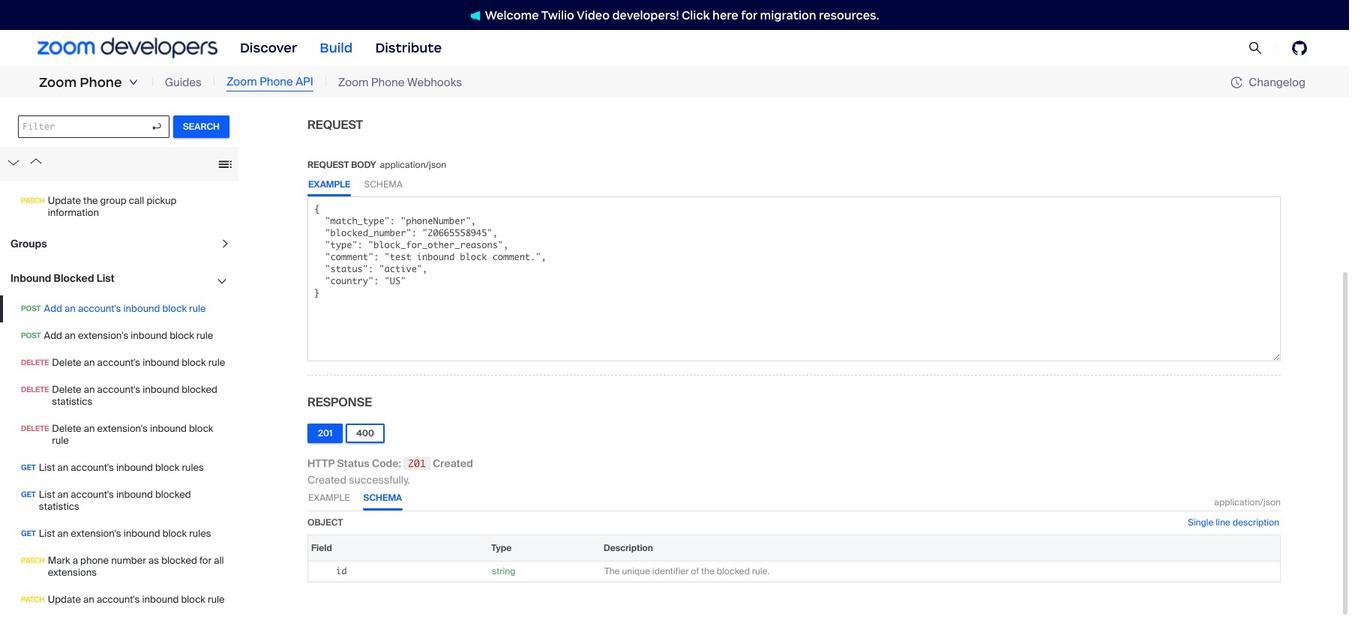 Task type: locate. For each thing, give the bounding box(es) containing it.
guides
[[165, 75, 202, 90]]

http
[[307, 456, 335, 470]]

request
[[307, 117, 363, 133], [307, 159, 349, 171]]

2 phone from the left
[[260, 74, 293, 89]]

request left "body"
[[307, 159, 349, 171]]

id
[[336, 565, 347, 576]]

201
[[318, 427, 332, 439], [408, 457, 426, 469]]

201 right the code:
[[408, 457, 426, 469]]

body
[[351, 159, 376, 171]]

down image
[[129, 78, 138, 87]]

phone left the webhooks
[[371, 75, 405, 90]]

1 vertical spatial request
[[307, 159, 349, 171]]

notification image
[[470, 10, 480, 21]]

1 phone from the left
[[80, 74, 122, 91]]

0 horizontal spatial 201
[[318, 427, 332, 439]]

1 request from the top
[[307, 117, 363, 133]]

zoom phone
[[39, 74, 122, 91]]

phone for zoom phone webhooks
[[371, 75, 405, 90]]

created
[[433, 456, 473, 470], [307, 473, 346, 486]]

1 vertical spatial 201
[[408, 457, 426, 469]]

3 zoom from the left
[[338, 75, 369, 90]]

request body application/json
[[307, 159, 446, 171]]

created down the http
[[307, 473, 346, 486]]

string
[[492, 565, 515, 577]]

2 horizontal spatial zoom
[[338, 75, 369, 90]]

0 horizontal spatial created
[[307, 473, 346, 486]]

field
[[311, 542, 332, 554]]

phone for zoom phone
[[80, 74, 122, 91]]

created right the code:
[[433, 456, 473, 470]]

zoom
[[39, 74, 77, 91], [226, 74, 257, 89], [338, 75, 369, 90]]

single line description
[[1188, 516, 1279, 528]]

zoom phone api link
[[226, 74, 313, 91]]

history image
[[1231, 76, 1243, 88]]

notification image
[[470, 10, 485, 21]]

0 vertical spatial request
[[307, 117, 363, 133]]

1 zoom from the left
[[39, 74, 77, 91]]

phone left down icon
[[80, 74, 122, 91]]

0 vertical spatial created
[[433, 456, 473, 470]]

1 horizontal spatial zoom
[[226, 74, 257, 89]]

github image
[[1292, 40, 1307, 55]]

3 phone from the left
[[371, 75, 405, 90]]

phone for zoom phone api
[[260, 74, 293, 89]]

0 horizontal spatial zoom
[[39, 74, 77, 91]]

twilio
[[541, 8, 574, 22]]

developers!
[[612, 8, 679, 22]]

application/json
[[380, 159, 446, 171]]

2 request from the top
[[307, 159, 349, 171]]

description
[[1233, 516, 1279, 528]]

201 up the http
[[318, 427, 332, 439]]

line
[[1216, 516, 1230, 528]]

0 vertical spatial 201
[[318, 427, 332, 439]]

status
[[337, 456, 370, 470]]

2 horizontal spatial phone
[[371, 75, 405, 90]]

201 inside http status code: 201 created created successfully.
[[408, 457, 426, 469]]

http status code: 201 created created successfully.
[[307, 456, 473, 486]]

1 horizontal spatial 201
[[408, 457, 426, 469]]

guides link
[[165, 74, 202, 91]]

click
[[682, 8, 710, 22]]

video
[[577, 8, 610, 22]]

0 horizontal spatial phone
[[80, 74, 122, 91]]

history image
[[1231, 76, 1249, 88]]

welcome twilio video developers! click here for migration resources.
[[485, 8, 879, 22]]

phone
[[80, 74, 122, 91], [260, 74, 293, 89], [371, 75, 405, 90]]

request up "body"
[[307, 117, 363, 133]]

1 vertical spatial created
[[307, 473, 346, 486]]

phone left api
[[260, 74, 293, 89]]

api
[[296, 74, 313, 89]]

1 horizontal spatial phone
[[260, 74, 293, 89]]

search image
[[1248, 41, 1262, 55], [1248, 41, 1262, 55]]

2 zoom from the left
[[226, 74, 257, 89]]



Task type: describe. For each thing, give the bounding box(es) containing it.
changelog
[[1249, 75, 1306, 90]]

migration
[[760, 8, 816, 22]]

resources.
[[819, 8, 879, 22]]

request for request
[[307, 117, 363, 133]]

201 inside button
[[318, 427, 332, 439]]

400 button
[[346, 423, 385, 443]]

for
[[741, 8, 757, 22]]

400
[[356, 427, 374, 439]]

webhooks
[[407, 75, 462, 90]]

github image
[[1292, 40, 1307, 55]]

zoom phone webhooks link
[[338, 74, 462, 91]]

request for request body application/json
[[307, 159, 349, 171]]

zoom phone api
[[226, 74, 313, 89]]

single
[[1188, 516, 1214, 528]]

1 horizontal spatial created
[[433, 456, 473, 470]]

welcome
[[485, 8, 539, 22]]

zoom for zoom phone api
[[226, 74, 257, 89]]

response
[[307, 394, 372, 410]]

zoom developer logo image
[[37, 38, 217, 58]]

welcome twilio video developers! click here for migration resources. link
[[455, 7, 894, 23]]

object
[[307, 516, 343, 528]]

here
[[712, 8, 738, 22]]

type
[[491, 542, 512, 554]]

zoom phone webhooks
[[338, 75, 462, 90]]

successfully.
[[349, 473, 410, 486]]

code:
[[372, 456, 401, 470]]

zoom for zoom phone webhooks
[[338, 75, 369, 90]]

changelog link
[[1231, 75, 1306, 90]]

201 button
[[307, 423, 343, 443]]

zoom for zoom phone
[[39, 74, 77, 91]]



